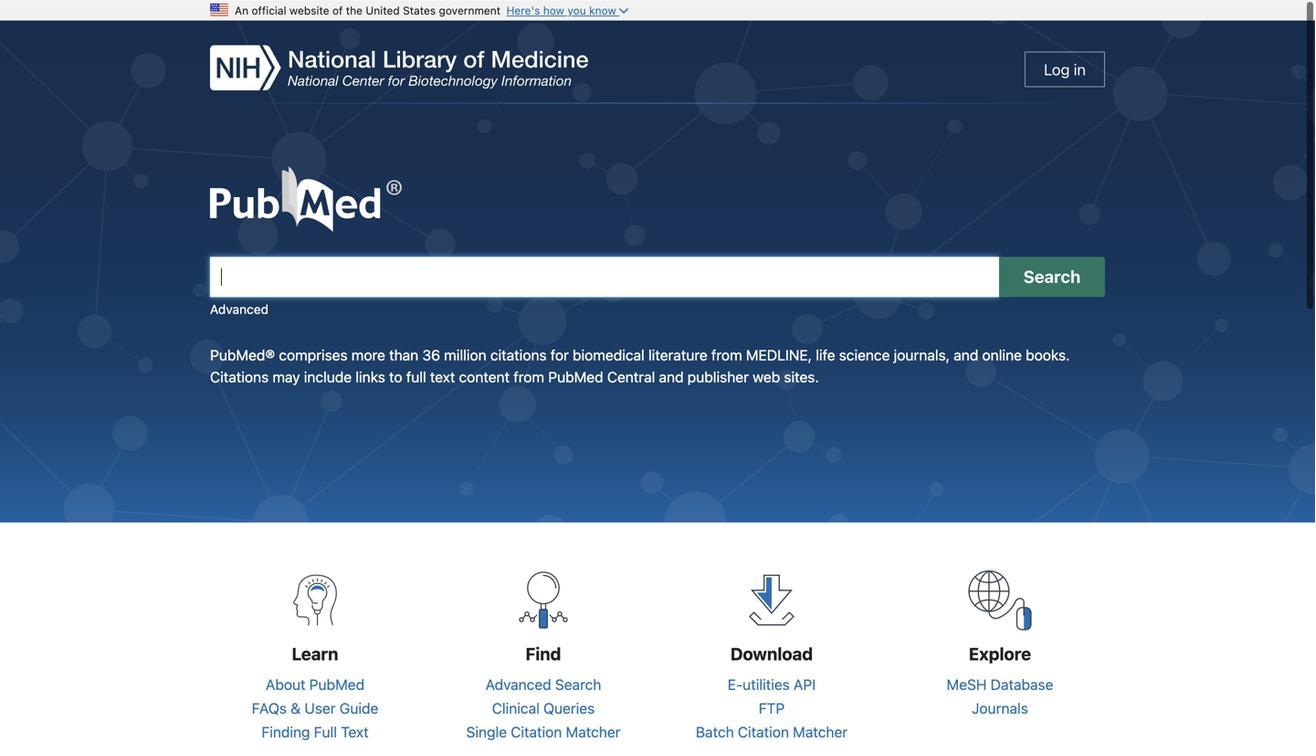 Task type: vqa. For each thing, say whether or not it's contained in the screenshot.
U.S. flag image
yes



Task type: describe. For each thing, give the bounding box(es) containing it.
clinical
[[492, 700, 540, 717]]

the
[[346, 4, 363, 16]]

batch
[[696, 724, 734, 741]]

advanced for advanced
[[210, 302, 269, 317]]

mesh database journals
[[947, 676, 1054, 717]]

web
[[753, 368, 781, 386]]

journals,
[[894, 346, 950, 364]]

an
[[235, 4, 249, 16]]

finding
[[262, 724, 310, 741]]

for
[[551, 346, 569, 364]]

ftp
[[759, 700, 785, 717]]

faqs & user guide link
[[252, 700, 379, 717]]

log in
[[1044, 60, 1086, 78]]

united
[[366, 4, 400, 16]]

none search field containing search
[[192, 148, 1124, 317]]

ftp link
[[759, 700, 785, 717]]

single
[[466, 724, 507, 741]]

an official website of the united states government here's how you know
[[235, 4, 617, 16]]

here's
[[507, 4, 540, 16]]

books.
[[1026, 346, 1070, 364]]

medline,
[[746, 346, 812, 364]]

clinical queries link
[[492, 700, 595, 717]]

Search: search field
[[210, 257, 1000, 297]]

pubmed logo image
[[210, 166, 402, 232]]

learn
[[292, 644, 339, 664]]

advanced search clinical queries single citation matcher
[[466, 676, 621, 741]]

literature
[[649, 346, 708, 364]]

to
[[389, 368, 403, 386]]

pubmed® comprises more than 36 million citations for biomedical literature from medline, life science journals, and online books. citations may include links to full text content from pubmed central and publisher web sites.
[[210, 346, 1070, 386]]

matcher for find
[[566, 724, 621, 741]]

text
[[341, 724, 369, 741]]

explore
[[969, 644, 1032, 664]]

u.s. flag image
[[210, 0, 228, 18]]

advanced search link
[[486, 676, 602, 694]]

about
[[266, 676, 306, 694]]

utilities
[[743, 676, 790, 694]]

36
[[423, 346, 440, 364]]

search inside 'advanced search clinical queries single citation matcher'
[[555, 676, 602, 694]]

science
[[840, 346, 890, 364]]

journals link
[[972, 700, 1029, 717]]

single citation matcher link
[[466, 724, 621, 741]]

database
[[991, 676, 1054, 694]]

central
[[607, 368, 655, 386]]

links
[[356, 368, 385, 386]]

e-
[[728, 676, 743, 694]]

citation for find
[[511, 724, 562, 741]]

nih nlm logo image
[[210, 45, 588, 90]]

online
[[983, 346, 1022, 364]]

finding full text link
[[262, 724, 369, 741]]

pubmed inside pubmed® comprises more than 36 million citations for biomedical literature from medline, life science journals, and online books. citations may include links to full text content from pubmed central and publisher web sites.
[[548, 368, 604, 386]]

find
[[526, 644, 561, 664]]

states
[[403, 4, 436, 16]]

log in link
[[1025, 51, 1106, 87]]

batch citation matcher link
[[696, 724, 848, 741]]



Task type: locate. For each thing, give the bounding box(es) containing it.
1 horizontal spatial citation
[[738, 724, 789, 741]]

1 vertical spatial advanced
[[486, 676, 552, 694]]

how
[[543, 4, 565, 16]]

0 horizontal spatial matcher
[[566, 724, 621, 741]]

matcher down the api
[[793, 724, 848, 741]]

e-utilities api link
[[728, 676, 816, 694]]

matcher inside 'advanced search clinical queries single citation matcher'
[[566, 724, 621, 741]]

in
[[1074, 60, 1086, 78]]

0 vertical spatial from
[[712, 346, 743, 364]]

citation down ftp link
[[738, 724, 789, 741]]

0 vertical spatial and
[[954, 346, 979, 364]]

0 horizontal spatial from
[[514, 368, 545, 386]]

search button
[[1000, 257, 1106, 297]]

from down the citations
[[514, 368, 545, 386]]

0 horizontal spatial and
[[659, 368, 684, 386]]

may
[[273, 368, 300, 386]]

1 vertical spatial pubmed
[[309, 676, 365, 694]]

Search search field
[[210, 257, 1106, 297]]

publisher
[[688, 368, 749, 386]]

million
[[444, 346, 487, 364]]

from up publisher
[[712, 346, 743, 364]]

advanced for advanced search clinical queries single citation matcher
[[486, 676, 552, 694]]

citations
[[491, 346, 547, 364]]

pubmed®
[[210, 346, 275, 364]]

0 horizontal spatial pubmed
[[309, 676, 365, 694]]

search up books. on the right of page
[[1024, 266, 1081, 287]]

guide
[[340, 700, 379, 717]]

search inside button
[[1024, 266, 1081, 287]]

matcher for download
[[793, 724, 848, 741]]

full
[[406, 368, 426, 386]]

None search field
[[192, 148, 1124, 317]]

mesh database link
[[947, 676, 1054, 694]]

0 vertical spatial search
[[1024, 266, 1081, 287]]

faqs
[[252, 700, 287, 717]]

citation inside e-utilities api ftp batch citation matcher
[[738, 724, 789, 741]]

biomedical
[[573, 346, 645, 364]]

mesh
[[947, 676, 987, 694]]

advanced up pubmed®
[[210, 302, 269, 317]]

0 horizontal spatial citation
[[511, 724, 562, 741]]

content
[[459, 368, 510, 386]]

official
[[252, 4, 286, 16]]

from
[[712, 346, 743, 364], [514, 368, 545, 386]]

0 horizontal spatial search
[[555, 676, 602, 694]]

journals
[[972, 700, 1029, 717]]

queries
[[544, 700, 595, 717]]

1 vertical spatial from
[[514, 368, 545, 386]]

know
[[589, 4, 617, 16]]

&
[[291, 700, 301, 717]]

matcher
[[566, 724, 621, 741], [793, 724, 848, 741]]

e-utilities api ftp batch citation matcher
[[696, 676, 848, 741]]

you
[[568, 4, 586, 16]]

0 vertical spatial advanced
[[210, 302, 269, 317]]

1 horizontal spatial and
[[954, 346, 979, 364]]

text
[[430, 368, 455, 386]]

0 vertical spatial pubmed
[[548, 368, 604, 386]]

api
[[794, 676, 816, 694]]

advanced link
[[210, 302, 269, 317]]

comprises
[[279, 346, 348, 364]]

of
[[333, 4, 343, 16]]

log
[[1044, 60, 1070, 78]]

1 horizontal spatial pubmed
[[548, 368, 604, 386]]

pubmed down for
[[548, 368, 604, 386]]

download
[[731, 644, 813, 664]]

citation inside 'advanced search clinical queries single citation matcher'
[[511, 724, 562, 741]]

include
[[304, 368, 352, 386]]

pubmed up 'user'
[[309, 676, 365, 694]]

and down 'literature'
[[659, 368, 684, 386]]

1 horizontal spatial matcher
[[793, 724, 848, 741]]

citation down clinical queries link
[[511, 724, 562, 741]]

citation for download
[[738, 724, 789, 741]]

advanced
[[210, 302, 269, 317], [486, 676, 552, 694]]

search up queries
[[555, 676, 602, 694]]

search
[[1024, 266, 1081, 287], [555, 676, 602, 694]]

pubmed
[[548, 368, 604, 386], [309, 676, 365, 694]]

matcher inside e-utilities api ftp batch citation matcher
[[793, 724, 848, 741]]

1 horizontal spatial search
[[1024, 266, 1081, 287]]

1 horizontal spatial advanced
[[486, 676, 552, 694]]

pubmed inside about pubmed faqs & user guide finding full text
[[309, 676, 365, 694]]

life
[[816, 346, 836, 364]]

1 matcher from the left
[[566, 724, 621, 741]]

1 vertical spatial search
[[555, 676, 602, 694]]

here's how you know button
[[507, 4, 629, 16]]

0 horizontal spatial advanced
[[210, 302, 269, 317]]

citations
[[210, 368, 269, 386]]

1 citation from the left
[[511, 724, 562, 741]]

2 citation from the left
[[738, 724, 789, 741]]

website
[[290, 4, 329, 16]]

user
[[305, 700, 336, 717]]

about pubmed faqs & user guide finding full text
[[252, 676, 379, 741]]

citation
[[511, 724, 562, 741], [738, 724, 789, 741]]

full
[[314, 724, 337, 741]]

more
[[352, 346, 386, 364]]

and
[[954, 346, 979, 364], [659, 368, 684, 386]]

advanced inside 'advanced search clinical queries single citation matcher'
[[486, 676, 552, 694]]

sites.
[[784, 368, 819, 386]]

government
[[439, 4, 501, 16]]

1 vertical spatial and
[[659, 368, 684, 386]]

matcher down queries
[[566, 724, 621, 741]]

and left online at top right
[[954, 346, 979, 364]]

2 matcher from the left
[[793, 724, 848, 741]]

advanced up clinical
[[486, 676, 552, 694]]

1 horizontal spatial from
[[712, 346, 743, 364]]

than
[[389, 346, 419, 364]]

about pubmed link
[[266, 676, 365, 694]]



